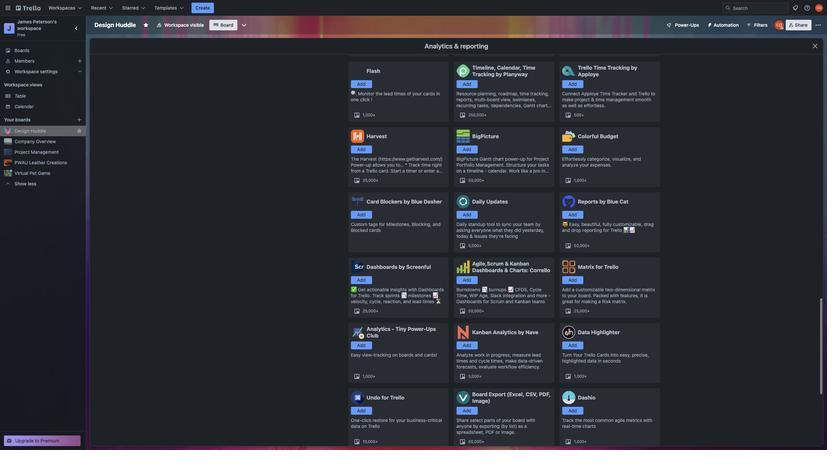 Task type: vqa. For each thing, say whether or not it's contained in the screenshot.
the rightmost UPS
yes



Task type: locate. For each thing, give the bounding box(es) containing it.
calendar.
[[489, 168, 508, 174]]

+ for analytics - tiny power-ups club
[[373, 374, 376, 379]]

metrics
[[627, 418, 643, 424]]

time left charts
[[572, 424, 582, 430]]

share for share
[[796, 22, 808, 28]]

1 vertical spatial christina overa (christinaovera) image
[[775, 20, 784, 30]]

cards for card blockers by blue dasher
[[369, 228, 381, 233]]

1 vertical spatial share
[[457, 418, 469, 424]]

1,000 down the 'highlighted'
[[574, 374, 585, 379]]

gantt inside resource planning, roadmap, time tracking, reports, multi-board view, swimlanes, recurring tasks, dependencies, gantt chart, google calendar
[[524, 103, 536, 108]]

2 vertical spatial times
[[457, 359, 469, 364]]

dashboards down wip
[[457, 299, 482, 305]]

budget
[[600, 134, 619, 139]]

blue left cat
[[607, 199, 619, 205]]

track down actionable
[[373, 293, 384, 299]]

huddle inside design huddle link
[[31, 128, 46, 134]]

as down project
[[578, 103, 583, 108]]

colorful
[[578, 134, 599, 139]]

tasks,
[[478, 103, 490, 108]]

daily for daily updates
[[473, 199, 485, 205]]

workspace for workspace views
[[4, 82, 29, 88]]

- inside analytics - tiny power-ups club
[[392, 326, 395, 332]]

workspace navigation collapse icon image
[[72, 24, 81, 33]]

1 horizontal spatial boards
[[399, 353, 414, 358]]

250,000
[[469, 113, 484, 118]]

one
[[351, 97, 359, 102]]

show menu image
[[816, 22, 822, 28]]

data right the 'highlighted'
[[588, 359, 597, 364]]

common
[[596, 418, 614, 424]]

lead inside analyze work in progress, measure lead times and cycle times, make data-driven forecasts, evaluate workflow efficiency.
[[532, 353, 541, 358]]

0 vertical spatial tracking
[[608, 65, 630, 71]]

huddle inside design huddle text box
[[116, 21, 136, 28]]

add button up standup
[[457, 211, 478, 219]]

add for dashio
[[569, 408, 577, 414]]

0 horizontal spatial design
[[15, 128, 29, 134]]

25,000 + down the making
[[574, 309, 590, 314]]

0 horizontal spatial 📉
[[401, 293, 407, 299]]

1 horizontal spatial board
[[513, 418, 525, 424]]

1 vertical spatial of
[[497, 418, 501, 424]]

and left cards!
[[415, 353, 423, 358]]

share up anyone
[[457, 418, 469, 424]]

+ for bigpicture
[[482, 178, 485, 183]]

parts
[[485, 418, 496, 424]]

5,000 + for kanban analytics by nave
[[469, 374, 482, 379]]

& inside daily standup tool to sync your team by asking everyone what they did yesterday, today & issues they're facing
[[470, 234, 473, 239]]

0 vertical spatial daily
[[473, 199, 485, 205]]

1,000 for analytics - tiny power-ups club
[[363, 374, 373, 379]]

up
[[521, 156, 526, 162]]

1 vertical spatial board
[[513, 418, 525, 424]]

power- inside analytics - tiny power-ups club
[[408, 326, 426, 332]]

1 vertical spatial ups
[[426, 326, 436, 332]]

lead down milestones
[[413, 299, 422, 305]]

0 vertical spatial click
[[360, 97, 370, 102]]

1 horizontal spatial your
[[573, 353, 583, 358]]

click left restore on the bottom left
[[362, 418, 372, 424]]

workspace for workspace visible
[[165, 22, 189, 28]]

+ up matrix
[[588, 244, 590, 248]]

charts:
[[510, 268, 529, 274]]

1,000 for data highlighter
[[574, 374, 585, 379]]

one-click restore for your business-critical data on trello
[[351, 418, 442, 430]]

board inside share select parts of your board with anyone by exporting (by list) as a spreadsheet, pdf or image.
[[513, 418, 525, 424]]

trello inside trello time tracking by apploye
[[578, 65, 593, 71]]

kanban down the integration
[[515, 299, 531, 305]]

for down age, on the bottom right of page
[[484, 299, 490, 305]]

design
[[95, 21, 114, 28], [15, 128, 29, 134]]

50,000 down the timeline in the right of the page
[[469, 178, 482, 183]]

your inside 🔍 monitor the lead times of your cards in one click !
[[413, 91, 422, 96]]

25,000 + down the "cycle,"
[[363, 309, 379, 314]]

in left "resource"
[[437, 91, 440, 96]]

analytics inside analytics - tiny power-ups club
[[367, 326, 391, 332]]

in down cards
[[598, 359, 602, 364]]

risk
[[603, 299, 612, 305]]

trello inside "one-click restore for your business-critical data on trello"
[[368, 424, 380, 430]]

0 notifications image
[[792, 4, 800, 12]]

10,000
[[363, 440, 376, 445]]

0 horizontal spatial board
[[487, 97, 500, 102]]

share inside share button
[[796, 22, 808, 28]]

starred icon image
[[77, 129, 82, 134]]

1 vertical spatial power-
[[408, 326, 426, 332]]

1,000 + down charts
[[574, 440, 587, 445]]

add button up turn
[[563, 342, 584, 350]]

calendar link
[[15, 103, 82, 110]]

and inside 😻 easy, beautiful, fully customizable, drag and drop reporting for trello 📊📈
[[563, 228, 571, 233]]

50,000 + down drop
[[574, 244, 590, 248]]

0 vertical spatial -
[[485, 168, 487, 174]]

📉
[[482, 287, 488, 293], [401, 293, 407, 299]]

time up swimlanes,
[[520, 91, 530, 96]]

and up the smooth on the right of page
[[629, 91, 637, 96]]

1 vertical spatial make
[[506, 359, 517, 364]]

add button for analytics - tiny power-ups club
[[351, 342, 372, 350]]

0 horizontal spatial the
[[376, 91, 383, 96]]

2 5,000 + from the top
[[469, 374, 482, 379]]

50,000 + down the timeline in the right of the page
[[469, 178, 485, 183]]

0 horizontal spatial tracking
[[473, 71, 495, 77]]

ups inside button
[[691, 22, 700, 28]]

design huddle inside design huddle text box
[[95, 21, 136, 28]]

for inside add a customizable two-dimensional matrix to your board. packed with features, it is great for making a risk matrix.
[[575, 299, 581, 305]]

less
[[28, 181, 36, 187]]

add board image
[[77, 117, 82, 123]]

add inside add a customizable two-dimensional matrix to your board. packed with features, it is great for making a risk matrix.
[[563, 287, 571, 293]]

50,000 down drop
[[574, 244, 588, 248]]

5,000 + down issues
[[469, 244, 482, 248]]

0 horizontal spatial cards
[[369, 228, 381, 233]]

+ down effortless.
[[582, 113, 584, 118]]

image.
[[502, 430, 516, 436]]

dimensional
[[616, 287, 641, 293]]

kanban up charts:
[[510, 261, 530, 267]]

+ for dashboards by screenful
[[376, 309, 379, 314]]

critical
[[428, 418, 442, 424]]

0 horizontal spatial boards
[[15, 117, 31, 123]]

data
[[588, 359, 597, 364], [351, 424, 361, 430]]

workspace visible
[[165, 22, 204, 28]]

add for bigpicture
[[463, 147, 472, 152]]

huddle up company overview
[[31, 128, 46, 134]]

card
[[367, 199, 379, 205]]

+ down the 'highlighted'
[[585, 374, 587, 379]]

cards
[[424, 91, 435, 96], [369, 228, 381, 233]]

kanban up work
[[473, 330, 492, 336]]

by inside share select parts of your board with anyone by exporting (by list) as a spreadsheet, pdf or image.
[[473, 424, 479, 430]]

for inside burndowns 📉 burnups 📈 cfds, cycle time, wip age, slack integration and more - dashboards for scrum and kanban teams
[[484, 299, 490, 305]]

into
[[611, 353, 619, 358]]

bigpicture up portfolio
[[457, 156, 479, 162]]

- down management. on the top
[[485, 168, 487, 174]]

🔍
[[351, 91, 357, 96]]

for inside ✅ get actionable insights with dashboards for trello. track sprints 📉 milestones 📈 velocity, cycle, reaction, and lead times ⏳
[[351, 293, 357, 299]]

your boards with 5 items element
[[4, 116, 67, 124]]

virtual pet game link
[[15, 170, 82, 177]]

power- right tiny
[[408, 326, 426, 332]]

cat
[[620, 199, 629, 205]]

your inside the "effortlessly categorize, visualize, and analyze your expenses."
[[580, 162, 589, 168]]

dashboards inside ✅ get actionable insights with dashboards for trello. track sprints 📉 milestones 📈 velocity, cycle, reaction, and lead times ⏳
[[419, 287, 444, 293]]

reporting down beautiful,
[[583, 228, 603, 233]]

ups up cards!
[[426, 326, 436, 332]]

j link
[[4, 23, 15, 34]]

0 horizontal spatial board
[[221, 22, 234, 28]]

+ down the "cycle,"
[[376, 309, 379, 314]]

0 horizontal spatial power-
[[408, 326, 426, 332]]

workspace up the table
[[4, 82, 29, 88]]

gantt up management. on the top
[[480, 156, 492, 162]]

0 horizontal spatial daily
[[457, 222, 467, 227]]

huddle down 'starred'
[[116, 21, 136, 28]]

+
[[373, 113, 376, 118], [484, 113, 487, 118], [582, 113, 584, 118], [376, 178, 379, 183], [482, 178, 485, 183], [585, 178, 587, 183], [480, 244, 482, 248], [588, 244, 590, 248], [376, 309, 379, 314], [482, 309, 485, 314], [588, 309, 590, 314], [373, 374, 376, 379], [480, 374, 482, 379], [585, 374, 587, 379], [376, 440, 378, 445], [482, 440, 485, 445], [585, 440, 587, 445]]

data inside "one-click restore for your business-critical data on trello"
[[351, 424, 361, 430]]

custom tags for milestones, blocking, and blocked cards
[[351, 222, 441, 233]]

share left show menu image
[[796, 22, 808, 28]]

workspace for workspace settings
[[15, 69, 39, 74]]

0 horizontal spatial huddle
[[31, 128, 46, 134]]

spreadsheet,
[[457, 430, 485, 436]]

exporting
[[480, 424, 500, 430]]

50,000 +
[[469, 178, 485, 183], [574, 244, 590, 248], [469, 309, 485, 314], [469, 440, 485, 445]]

0 vertical spatial christina overa (christinaovera) image
[[816, 4, 824, 12]]

+ for kanban analytics by nave
[[480, 374, 482, 379]]

0 horizontal spatial ups
[[426, 326, 436, 332]]

add button for timeline, calendar, time tracking by planyway
[[457, 80, 478, 88]]

project inside the bigpicture gantt chart power-up for project portfolio management. structure your tasks on a timeline - calendar. work like a pro in trello!
[[534, 156, 549, 162]]

add button for trello time tracking by apploye
[[563, 80, 584, 88]]

0 vertical spatial track
[[373, 293, 384, 299]]

your inside daily standup tool to sync your team by asking everyone what they did yesterday, today & issues they're facing
[[513, 222, 523, 227]]

christina overa (christinaovera) image
[[816, 4, 824, 12], [775, 20, 784, 30]]

undo for trello
[[367, 395, 405, 401]]

daily inside daily standup tool to sync your team by asking everyone what they did yesterday, today & issues they're facing
[[457, 222, 467, 227]]

1 5,000 from the top
[[469, 244, 480, 248]]

pdf,
[[539, 392, 551, 398]]

design huddle
[[95, 21, 136, 28], [15, 128, 46, 134]]

0 horizontal spatial share
[[457, 418, 469, 424]]

1 vertical spatial -
[[549, 293, 551, 299]]

tracking down timeline,
[[473, 71, 495, 77]]

5,000 + down forecasts,
[[469, 374, 482, 379]]

and down milestones
[[404, 299, 411, 305]]

and inside the "effortlessly categorize, visualize, and analyze your expenses."
[[634, 156, 642, 162]]

1 vertical spatial project
[[534, 156, 549, 162]]

2 vertical spatial workspace
[[4, 82, 29, 88]]

1 5,000 + from the top
[[469, 244, 482, 248]]

in inside the bigpicture gantt chart power-up for project portfolio management. structure your tasks on a timeline - calendar. work like a pro in trello!
[[542, 168, 546, 174]]

0 vertical spatial design
[[95, 21, 114, 28]]

2 horizontal spatial times
[[457, 359, 469, 364]]

1,000 + for data highlighter
[[574, 374, 587, 379]]

search image
[[726, 5, 731, 11]]

management.
[[476, 162, 505, 168]]

add button up effortlessly
[[563, 146, 584, 154]]

1 horizontal spatial design
[[95, 21, 114, 28]]

1 horizontal spatial on
[[393, 353, 398, 358]]

design huddle inside design huddle link
[[15, 128, 46, 134]]

1,000 for dashio
[[574, 440, 585, 445]]

in up cycle
[[486, 353, 490, 358]]

-
[[485, 168, 487, 174], [549, 293, 551, 299], [392, 326, 395, 332]]

0 horizontal spatial 📈
[[433, 293, 439, 299]]

25,000 for harvest
[[363, 178, 376, 183]]

0 vertical spatial time
[[520, 91, 530, 96]]

add button for agile,scrum & kanban dashboards & charts: corrello
[[457, 277, 478, 285]]

kanban analytics by nave
[[473, 330, 539, 336]]

table link
[[15, 93, 82, 99]]

the inside 'track the most common agile metrics with real-time charts'
[[576, 418, 583, 424]]

make inside connect apploye time tracker and trello to make project & time management smooth as well as effortless.
[[563, 97, 574, 102]]

1,000 + for dashio
[[574, 440, 587, 445]]

50,000 for reports by blue cat
[[574, 244, 588, 248]]

add button for flash
[[351, 80, 372, 88]]

1,000 +
[[363, 113, 376, 118], [574, 178, 587, 183], [363, 374, 376, 379], [574, 374, 587, 379], [574, 440, 587, 445]]

board left customize views icon
[[221, 22, 234, 28]]

0 vertical spatial the
[[376, 91, 383, 96]]

on right tracking
[[393, 353, 398, 358]]

time up effortless.
[[596, 97, 605, 102]]

trello.
[[358, 293, 371, 299]]

1 vertical spatial boards
[[399, 353, 414, 358]]

tracking
[[608, 65, 630, 71], [473, 71, 495, 77]]

0 vertical spatial board
[[221, 22, 234, 28]]

dashboards up actionable
[[367, 264, 398, 270]]

and right blocking,
[[433, 222, 441, 227]]

5,000
[[469, 244, 480, 248], [469, 374, 480, 379]]

board inside 'link'
[[221, 22, 234, 28]]

reporting up timeline,
[[461, 42, 489, 50]]

0 horizontal spatial project
[[15, 149, 30, 155]]

workspace
[[165, 22, 189, 28], [15, 69, 39, 74], [4, 82, 29, 88]]

1 horizontal spatial the
[[576, 418, 583, 424]]

1 horizontal spatial project
[[534, 156, 549, 162]]

0 vertical spatial lead
[[384, 91, 393, 96]]

add button for matrix for trello
[[563, 277, 584, 285]]

25,000 down the "cycle,"
[[363, 309, 376, 314]]

0 vertical spatial 📉
[[482, 287, 488, 293]]

with inside ✅ get actionable insights with dashboards for trello. track sprints 📉 milestones 📈 velocity, cycle, reaction, and lead times ⏳
[[408, 287, 417, 293]]

on
[[457, 168, 462, 174], [393, 353, 398, 358], [362, 424, 367, 430]]

add for colorful budget
[[569, 147, 577, 152]]

+ for reports by blue cat
[[588, 244, 590, 248]]

with up milestones
[[408, 287, 417, 293]]

1 horizontal spatial cards
[[424, 91, 435, 96]]

1 horizontal spatial huddle
[[116, 21, 136, 28]]

gantt
[[524, 103, 536, 108], [480, 156, 492, 162]]

1 horizontal spatial share
[[796, 22, 808, 28]]

agile,scrum & kanban dashboards & charts: corrello
[[473, 261, 551, 274]]

2 5,000 from the top
[[469, 374, 480, 379]]

trello left cards
[[584, 353, 596, 358]]

+ for timeline, calendar, time tracking by planyway
[[484, 113, 487, 118]]

click inside "one-click restore for your business-critical data on trello"
[[362, 418, 372, 424]]

structure
[[507, 162, 527, 168]]

0 vertical spatial on
[[457, 168, 462, 174]]

tracking,
[[531, 91, 550, 96]]

data inside turn your trello cards into easy, precise, highlighted data in seconds
[[588, 359, 597, 364]]

add button for harvest
[[351, 146, 372, 154]]

workspace inside popup button
[[15, 69, 39, 74]]

design huddle link
[[15, 128, 74, 134]]

0 horizontal spatial track
[[373, 293, 384, 299]]

add button for daily updates
[[457, 211, 478, 219]]

+ down evaluate
[[480, 374, 482, 379]]

board inside the "board export (excel, csv, pdf, image)"
[[473, 392, 488, 398]]

add for trello time tracking by apploye
[[569, 81, 577, 87]]

apploye up connect
[[578, 71, 599, 77]]

50,000 down wip
[[469, 309, 482, 314]]

0 horizontal spatial analytics
[[367, 326, 391, 332]]

this member is an admin of this board. image
[[781, 27, 784, 30]]

make down connect
[[563, 97, 574, 102]]

get
[[358, 287, 366, 293]]

2 vertical spatial on
[[362, 424, 367, 430]]

data-
[[518, 359, 530, 364]]

multi-
[[475, 97, 487, 102]]

0 vertical spatial data
[[588, 359, 597, 364]]

0 horizontal spatial lead
[[384, 91, 393, 96]]

0 vertical spatial of
[[407, 91, 412, 96]]

1 vertical spatial 📉
[[401, 293, 407, 299]]

1 vertical spatial gantt
[[480, 156, 492, 162]]

the inside 🔍 monitor the lead times of your cards in one click !
[[376, 91, 383, 96]]

1,000 + for colorful budget
[[574, 178, 587, 183]]

0 vertical spatial ups
[[691, 22, 700, 28]]

reports
[[578, 199, 599, 205]]

add button up easy,
[[563, 211, 584, 219]]

your inside add a customizable two-dimensional matrix to your board. packed with features, it is great for making a risk matrix.
[[568, 293, 578, 299]]

driven
[[530, 359, 543, 364]]

2 vertical spatial time
[[572, 424, 582, 430]]

daily for daily standup tool to sync your team by asking everyone what they did yesterday, today & issues they're facing
[[457, 222, 467, 227]]

2 horizontal spatial -
[[549, 293, 551, 299]]

time inside the timeline, calendar, time tracking by planyway
[[523, 65, 536, 71]]

1,000 + down analyze
[[574, 178, 587, 183]]

📉 down insights on the bottom left of the page
[[401, 293, 407, 299]]

1 vertical spatial cards
[[369, 228, 381, 233]]

1 vertical spatial apploye
[[582, 91, 599, 96]]

workspace down 'members'
[[15, 69, 39, 74]]

1 vertical spatial times
[[423, 299, 435, 305]]

10,000 +
[[363, 440, 378, 445]]

colorful budget
[[578, 134, 619, 139]]

trello up the smooth on the right of page
[[639, 91, 650, 96]]

smooth
[[636, 97, 652, 102]]

1 horizontal spatial gantt
[[524, 103, 536, 108]]

workspace inside button
[[165, 22, 189, 28]]

dashboards inside burndowns 📉 burnups 📈 cfds, cycle time, wip age, slack integration and more - dashboards for scrum and kanban teams
[[457, 299, 482, 305]]

1 vertical spatial board
[[473, 392, 488, 398]]

great
[[563, 299, 574, 305]]

to up great
[[563, 293, 567, 299]]

- right more
[[549, 293, 551, 299]]

a inside share select parts of your board with anyone by exporting (by list) as a spreadsheet, pdf or image.
[[525, 424, 527, 430]]

cycle
[[479, 359, 490, 364]]

your boards
[[4, 117, 31, 123]]

virtual
[[15, 171, 28, 176]]

+ for agile,scrum & kanban dashboards & charts: corrello
[[482, 309, 485, 314]]

+ for colorful budget
[[585, 178, 587, 183]]

1 vertical spatial the
[[576, 418, 583, 424]]

1 horizontal spatial times
[[423, 299, 435, 305]]

0 horizontal spatial make
[[506, 359, 517, 364]]

+ down issues
[[480, 244, 482, 248]]

1 vertical spatial bigpicture
[[457, 156, 479, 162]]

to inside add a customizable two-dimensional matrix to your board. packed with features, it is great for making a risk matrix.
[[563, 293, 567, 299]]

25,000 down the making
[[574, 309, 588, 314]]

+ down spreadsheet,
[[482, 440, 485, 445]]

track up real-
[[563, 418, 574, 424]]

by inside daily standup tool to sync your team by asking everyone what they did yesterday, today & issues they're facing
[[536, 222, 541, 227]]

25,000 + up card
[[363, 178, 379, 183]]

Search field
[[723, 3, 789, 13]]

gantt down swimlanes,
[[524, 103, 536, 108]]

as inside share select parts of your board with anyone by exporting (by list) as a spreadsheet, pdf or image.
[[519, 424, 524, 430]]

and right the visualize,
[[634, 156, 642, 162]]

add for analytics - tiny power-ups club
[[357, 343, 366, 349]]

📉 inside burndowns 📉 burnups 📈 cfds, cycle time, wip age, slack integration and more - dashboards for scrum and kanban teams
[[482, 287, 488, 293]]

📊📈
[[624, 228, 636, 233]]

or
[[496, 430, 500, 436]]

1 horizontal spatial power-
[[676, 22, 691, 28]]

share for share select parts of your board with anyone by exporting (by list) as a spreadsheet, pdf or image.
[[457, 418, 469, 424]]

2 vertical spatial lead
[[532, 353, 541, 358]]

+ up undo
[[373, 374, 376, 379]]

add for agile,scrum & kanban dashboards & charts: corrello
[[463, 278, 472, 283]]

1 horizontal spatial of
[[497, 418, 501, 424]]

ups inside analytics - tiny power-ups club
[[426, 326, 436, 332]]

project up 'pwau'
[[15, 149, 30, 155]]

0 vertical spatial cards
[[424, 91, 435, 96]]

connect apploye time tracker and trello to make project & time management smooth as well as effortless.
[[563, 91, 656, 108]]

for right undo
[[382, 395, 389, 401]]

5,000 +
[[469, 244, 482, 248], [469, 374, 482, 379]]

add button up easy
[[351, 342, 372, 350]]

lead inside ✅ get actionable insights with dashboards for trello. track sprints 📉 milestones 📈 velocity, cycle, reaction, and lead times ⏳
[[413, 299, 422, 305]]

csv,
[[526, 392, 538, 398]]

lead inside 🔍 monitor the lead times of your cards in one click !
[[384, 91, 393, 96]]

data down one-
[[351, 424, 361, 430]]

0 horizontal spatial time
[[520, 91, 530, 96]]

categorize,
[[588, 156, 612, 162]]

actionable
[[367, 287, 389, 293]]

recurring
[[457, 103, 476, 108]]

1 vertical spatial 5,000
[[469, 374, 480, 379]]

primary element
[[0, 0, 828, 16]]

time inside connect apploye time tracker and trello to make project & time management smooth as well as effortless.
[[600, 91, 611, 96]]

0 vertical spatial 5,000 +
[[469, 244, 482, 248]]

kanban inside burndowns 📉 burnups 📈 cfds, cycle time, wip age, slack integration and more - dashboards for scrum and kanban teams
[[515, 299, 531, 305]]

0 vertical spatial times
[[394, 91, 406, 96]]

Board name text field
[[91, 20, 139, 30]]

2 horizontal spatial on
[[457, 168, 462, 174]]

gantt inside the bigpicture gantt chart power-up for project portfolio management. structure your tasks on a timeline - calendar. work like a pro in trello!
[[480, 156, 492, 162]]

1,000
[[363, 113, 373, 118], [574, 178, 585, 183], [363, 374, 373, 379], [574, 374, 585, 379], [574, 440, 585, 445]]

time inside trello time tracking by apploye
[[594, 65, 607, 71]]

add button up analyze
[[457, 342, 478, 350]]

and down work
[[470, 359, 478, 364]]

25,000 + for dashboards by screenful
[[363, 309, 379, 314]]

+ for harvest
[[376, 178, 379, 183]]

pwau leather creations link
[[15, 160, 82, 166]]

beautiful,
[[582, 222, 602, 227]]

board up list)
[[513, 418, 525, 424]]

1 horizontal spatial design huddle
[[95, 21, 136, 28]]

times inside ✅ get actionable insights with dashboards for trello. track sprints 📉 milestones 📈 velocity, cycle, reaction, and lead times ⏳
[[423, 299, 435, 305]]

bigpicture down "250,000 +"
[[473, 134, 499, 139]]

list)
[[509, 424, 517, 430]]

0 vertical spatial bigpicture
[[473, 134, 499, 139]]

milestones,
[[387, 222, 411, 227]]

+ for matrix for trello
[[588, 309, 590, 314]]

50,000 + down spreadsheet,
[[469, 440, 485, 445]]

1 horizontal spatial ups
[[691, 22, 700, 28]]

time inside 'track the most common agile metrics with real-time charts'
[[572, 424, 582, 430]]

teams
[[532, 299, 545, 305]]

blue left 'dasher'
[[412, 199, 423, 205]]

ups left sm icon
[[691, 22, 700, 28]]

the left most
[[576, 418, 583, 424]]

time
[[520, 91, 530, 96], [596, 97, 605, 102], [572, 424, 582, 430]]

forecasts,
[[457, 364, 478, 370]]

tracking inside trello time tracking by apploye
[[608, 65, 630, 71]]

add button for dashboards by screenful
[[351, 277, 372, 285]]

customize views image
[[241, 22, 247, 28]]

share inside share select parts of your board with anyone by exporting (by list) as a spreadsheet, pdf or image.
[[457, 418, 469, 424]]

1 horizontal spatial reporting
[[583, 228, 603, 233]]

0 horizontal spatial design huddle
[[15, 128, 46, 134]]

trello inside 😻 easy, beautiful, fully customizable, drag and drop reporting for trello 📊📈
[[611, 228, 623, 233]]

show less button
[[0, 179, 86, 189]]

design up company on the top left of the page
[[15, 128, 29, 134]]

tool
[[487, 222, 495, 227]]

dashboards up milestones
[[419, 287, 444, 293]]

add for data highlighter
[[569, 343, 577, 349]]

0 horizontal spatial data
[[351, 424, 361, 430]]

bigpicture inside the bigpicture gantt chart power-up for project portfolio management. structure your tasks on a timeline - calendar. work like a pro in trello!
[[457, 156, 479, 162]]

add button for card blockers by blue dasher
[[351, 211, 372, 219]]

1 vertical spatial 5,000 +
[[469, 374, 482, 379]]

1 horizontal spatial lead
[[413, 299, 422, 305]]

2 blue from the left
[[607, 199, 619, 205]]

+ for trello time tracking by apploye
[[582, 113, 584, 118]]

2 horizontal spatial lead
[[532, 353, 541, 358]]

1 blue from the left
[[412, 199, 423, 205]]

progress,
[[491, 353, 512, 358]]

0 vertical spatial 📈
[[508, 287, 514, 293]]

0 vertical spatial 5,000
[[469, 244, 480, 248]]

+ down age, on the bottom right of page
[[482, 309, 485, 314]]

boards down calendar
[[15, 117, 31, 123]]

company overview
[[15, 139, 56, 144]]

cards inside 🔍 monitor the lead times of your cards in one click !
[[424, 91, 435, 96]]

add for kanban analytics by nave
[[463, 343, 472, 349]]

a up great
[[572, 287, 575, 293]]

+ for board export (excel, csv, pdf, image)
[[482, 440, 485, 445]]

+ up reports
[[585, 178, 587, 183]]

add
[[357, 81, 366, 87], [463, 81, 472, 87], [569, 81, 577, 87], [357, 147, 366, 152], [463, 147, 472, 152], [569, 147, 577, 152], [357, 212, 366, 218], [463, 212, 472, 218], [569, 212, 577, 218], [357, 278, 366, 283], [463, 278, 472, 283], [569, 278, 577, 283], [563, 287, 571, 293], [357, 343, 366, 349], [463, 343, 472, 349], [569, 343, 577, 349], [357, 408, 366, 414], [463, 408, 472, 414], [569, 408, 577, 414]]

+ down tasks,
[[484, 113, 487, 118]]

2 horizontal spatial time
[[596, 97, 605, 102]]

1 vertical spatial reporting
[[583, 228, 603, 233]]

0 horizontal spatial of
[[407, 91, 412, 96]]

efficiency.
[[519, 364, 541, 370]]

1 vertical spatial track
[[563, 418, 574, 424]]

restore
[[373, 418, 388, 424]]

select
[[470, 418, 483, 424]]

reporting
[[461, 42, 489, 50], [583, 228, 603, 233]]

50,000 + for board export (excel, csv, pdf, image)
[[469, 440, 485, 445]]

add button for dashio
[[563, 407, 584, 415]]

reporting inside 😻 easy, beautiful, fully customizable, drag and drop reporting for trello 📊📈
[[583, 228, 603, 233]]

with down two-
[[611, 293, 620, 299]]

cards inside custom tags for milestones, blocking, and blocked cards
[[369, 228, 381, 233]]

+ for flash
[[373, 113, 376, 118]]

add button up monitor
[[351, 80, 372, 88]]

game
[[38, 171, 50, 176]]



Task type: describe. For each thing, give the bounding box(es) containing it.
+ for dashio
[[585, 440, 587, 445]]

add button for colorful budget
[[563, 146, 584, 154]]

nave
[[526, 330, 539, 336]]

and down cycle
[[528, 293, 535, 299]]

corrello
[[530, 268, 551, 274]]

25,000 + for harvest
[[363, 178, 379, 183]]

📉 inside ✅ get actionable insights with dashboards for trello. track sprints 📉 milestones 📈 velocity, cycle, reaction, and lead times ⏳
[[401, 293, 407, 299]]

connect
[[563, 91, 581, 96]]

fully
[[603, 222, 612, 227]]

templates button
[[151, 3, 188, 13]]

+ for data highlighter
[[585, 374, 587, 379]]

virtual pet game
[[15, 171, 50, 176]]

with inside add a customizable two-dimensional matrix to your board. packed with features, it is great for making a risk matrix.
[[611, 293, 620, 299]]

share button
[[786, 20, 812, 30]]

time inside resource planning, roadmap, time tracking, reports, multi-board view, swimlanes, recurring tasks, dependencies, gantt chart, google calendar
[[520, 91, 530, 96]]

2 horizontal spatial analytics
[[493, 330, 517, 336]]

add for timeline, calendar, time tracking by planyway
[[463, 81, 472, 87]]

analytics & reporting
[[425, 42, 489, 50]]

members link
[[0, 56, 86, 66]]

well
[[569, 103, 577, 108]]

50,000 for bigpicture
[[469, 178, 482, 183]]

- inside the bigpicture gantt chart power-up for project portfolio management. structure your tasks on a timeline - calendar. work like a pro in trello!
[[485, 168, 487, 174]]

1,000 + for analytics - tiny power-ups club
[[363, 374, 376, 379]]

5,000 + for daily updates
[[469, 244, 482, 248]]

daily updates
[[473, 199, 508, 205]]

trello right undo
[[390, 395, 405, 401]]

updates
[[487, 199, 508, 205]]

add button for bigpicture
[[457, 146, 478, 154]]

for inside "one-click restore for your business-critical data on trello"
[[389, 418, 395, 424]]

of inside share select parts of your board with anyone by exporting (by list) as a spreadsheet, pdf or image.
[[497, 418, 501, 424]]

trello inside turn your trello cards into easy, precise, highlighted data in seconds
[[584, 353, 596, 358]]

add button for undo for trello
[[351, 407, 372, 415]]

0 vertical spatial project
[[15, 149, 30, 155]]

timeline
[[467, 168, 484, 174]]

for inside the bigpicture gantt chart power-up for project portfolio management. structure your tasks on a timeline - calendar. work like a pro in trello!
[[527, 156, 533, 162]]

add for board export (excel, csv, pdf, image)
[[463, 408, 472, 414]]

trello time tracking by apploye
[[578, 65, 638, 77]]

for right matrix
[[596, 264, 603, 270]]

analyze work in progress, measure lead times and cycle times, make data-driven forecasts, evaluate workflow efficiency.
[[457, 353, 543, 370]]

by inside trello time tracking by apploye
[[632, 65, 638, 71]]

drop
[[572, 228, 582, 233]]

track inside 'track the most common agile metrics with real-time charts'
[[563, 418, 574, 424]]

📈 inside burndowns 📉 burnups 📈 cfds, cycle time, wip age, slack integration and more - dashboards for scrum and kanban teams
[[508, 287, 514, 293]]

5,000 for daily updates
[[469, 244, 480, 248]]

more
[[537, 293, 548, 299]]

in inside analyze work in progress, measure lead times and cycle times, make data-driven forecasts, evaluate workflow efficiency.
[[486, 353, 490, 358]]

- inside burndowns 📉 burnups 📈 cfds, cycle time, wip age, slack integration and more - dashboards for scrum and kanban teams
[[549, 293, 551, 299]]

1 vertical spatial on
[[393, 353, 398, 358]]

visible
[[190, 22, 204, 28]]

5,000 for kanban analytics by nave
[[469, 374, 480, 379]]

google
[[457, 109, 472, 114]]

2 vertical spatial kanban
[[473, 330, 492, 336]]

apploye inside connect apploye time tracker and trello to make project & time management smooth as well as effortless.
[[582, 91, 599, 96]]

add for card blockers by blue dasher
[[357, 212, 366, 218]]

and down the integration
[[506, 299, 514, 305]]

show
[[15, 181, 27, 187]]

add for reports by blue cat
[[569, 212, 577, 218]]

insights
[[391, 287, 407, 293]]

asking
[[457, 228, 471, 233]]

by inside the timeline, calendar, time tracking by planyway
[[496, 71, 503, 77]]

timeline,
[[473, 65, 496, 71]]

time for calendar,
[[523, 65, 536, 71]]

today
[[457, 234, 469, 239]]

to right upgrade
[[35, 439, 39, 444]]

trello!
[[457, 174, 470, 180]]

25,000 for matrix for trello
[[574, 309, 588, 314]]

50,000 + for reports by blue cat
[[574, 244, 590, 248]]

trello inside connect apploye time tracker and trello to make project & time management smooth as well as effortless.
[[639, 91, 650, 96]]

easy view-tracking on boards and cards!
[[351, 353, 438, 358]]

your inside "one-click restore for your business-critical data on trello"
[[397, 418, 406, 424]]

bigpicture for bigpicture gantt chart power-up for project portfolio management. structure your tasks on a timeline - calendar. work like a pro in trello!
[[457, 156, 479, 162]]

1,000 for flash
[[363, 113, 373, 118]]

chart
[[493, 156, 504, 162]]

your inside turn your trello cards into easy, precise, highlighted data in seconds
[[573, 353, 583, 358]]

yesterday,
[[523, 228, 545, 233]]

effortlessly categorize, visualize, and analyze your expenses.
[[563, 156, 642, 168]]

board link
[[209, 20, 238, 30]]

in inside 🔍 monitor the lead times of your cards in one click !
[[437, 91, 440, 96]]

star or unstar board image
[[143, 22, 149, 28]]

add button for reports by blue cat
[[563, 211, 584, 219]]

a down portfolio
[[463, 168, 466, 174]]

standup
[[469, 222, 486, 227]]

roadmap,
[[499, 91, 519, 96]]

time for apploye
[[600, 91, 611, 96]]

your inside the bigpicture gantt chart power-up for project portfolio management. structure your tasks on a timeline - calendar. work like a pro in trello!
[[528, 162, 537, 168]]

pro
[[534, 168, 541, 174]]

tiny
[[396, 326, 407, 332]]

0 vertical spatial boards
[[15, 117, 31, 123]]

customizable
[[576, 287, 604, 293]]

pwau leather creations
[[15, 160, 67, 166]]

workspace
[[17, 25, 41, 31]]

to inside connect apploye time tracker and trello to make project & time management smooth as well as effortless.
[[652, 91, 656, 96]]

power-
[[505, 156, 521, 162]]

of inside 🔍 monitor the lead times of your cards in one click !
[[407, 91, 412, 96]]

with inside share select parts of your board with anyone by exporting (by list) as a spreadsheet, pdf or image.
[[527, 418, 536, 424]]

it
[[641, 293, 644, 299]]

your inside share select parts of your board with anyone by exporting (by list) as a spreadsheet, pdf or image.
[[502, 418, 512, 424]]

effortless.
[[584, 103, 606, 108]]

add for harvest
[[357, 147, 366, 152]]

click inside 🔍 monitor the lead times of your cards in one click !
[[360, 97, 370, 102]]

add button for data highlighter
[[563, 342, 584, 350]]

50,000 for board export (excel, csv, pdf, image)
[[469, 440, 482, 445]]

time inside connect apploye time tracker and trello to make project & time management smooth as well as effortless.
[[596, 97, 605, 102]]

25,000 for dashboards by screenful
[[363, 309, 376, 314]]

bigpicture for bigpicture
[[473, 134, 499, 139]]

track inside ✅ get actionable insights with dashboards for trello. track sprints 📉 milestones 📈 velocity, cycle, reaction, and lead times ⏳
[[373, 293, 384, 299]]

export
[[489, 392, 506, 398]]

& inside connect apploye time tracker and trello to make project & time management smooth as well as effortless.
[[592, 97, 595, 102]]

screenful
[[407, 264, 431, 270]]

seconds
[[603, 359, 621, 364]]

club
[[367, 333, 379, 339]]

design inside text box
[[95, 21, 114, 28]]

times inside 🔍 monitor the lead times of your cards in one click !
[[394, 91, 406, 96]]

📈 inside ✅ get actionable insights with dashboards for trello. track sprints 📉 milestones 📈 velocity, cycle, reaction, and lead times ⏳
[[433, 293, 439, 299]]

board inside resource planning, roadmap, time tracking, reports, multi-board view, swimlanes, recurring tasks, dependencies, gantt chart, google calendar
[[487, 97, 500, 102]]

what
[[493, 228, 503, 233]]

1 horizontal spatial as
[[563, 103, 567, 108]]

back to home image
[[16, 3, 41, 13]]

matrix for trello
[[578, 264, 619, 270]]

with inside 'track the most common agile metrics with real-time charts'
[[644, 418, 653, 424]]

cycle,
[[370, 299, 382, 305]]

pet
[[30, 171, 37, 176]]

25,000 + for matrix for trello
[[574, 309, 590, 314]]

christina overa (christinaovera) image inside the primary element
[[816, 4, 824, 12]]

500
[[574, 113, 582, 118]]

sm image
[[705, 20, 714, 29]]

cards for flash
[[424, 91, 435, 96]]

in inside turn your trello cards into easy, precise, highlighted data in seconds
[[598, 359, 602, 364]]

management
[[31, 149, 59, 155]]

boards link
[[0, 45, 86, 56]]

✅ get actionable insights with dashboards for trello. track sprints 📉 milestones 📈 velocity, cycle, reaction, and lead times ⏳
[[351, 287, 444, 305]]

table
[[15, 93, 26, 99]]

1,000 for colorful budget
[[574, 178, 585, 183]]

slack
[[491, 293, 502, 299]]

planning,
[[478, 91, 498, 96]]

😻 easy, beautiful, fully customizable, drag and drop reporting for trello 📊📈
[[563, 222, 654, 233]]

+ for daily updates
[[480, 244, 482, 248]]

blocking,
[[412, 222, 432, 227]]

settings
[[40, 69, 58, 74]]

0 vertical spatial your
[[4, 117, 14, 123]]

timeline, calendar, time tracking by planyway
[[473, 65, 536, 77]]

bigpicture gantt chart power-up for project portfolio management. structure your tasks on a timeline - calendar. work like a pro in trello!
[[457, 156, 550, 180]]

like
[[522, 168, 529, 174]]

50,000 + for bigpicture
[[469, 178, 485, 183]]

analytics for analytics & reporting
[[425, 42, 453, 50]]

board export (excel, csv, pdf, image)
[[473, 392, 551, 404]]

upgrade to premium
[[15, 439, 59, 444]]

kanban inside agile,scrum & kanban dashboards & charts: corrello
[[510, 261, 530, 267]]

power- inside button
[[676, 22, 691, 28]]

50,000 for agile,scrum & kanban dashboards & charts: corrello
[[469, 309, 482, 314]]

0 horizontal spatial reporting
[[461, 42, 489, 50]]

add button for kanban analytics by nave
[[457, 342, 478, 350]]

board for board
[[221, 22, 234, 28]]

make inside analyze work in progress, measure lead times and cycle times, make data-driven forecasts, evaluate workflow efficiency.
[[506, 359, 517, 364]]

time,
[[457, 293, 469, 299]]

add for matrix for trello
[[569, 278, 577, 283]]

on inside the bigpicture gantt chart power-up for project portfolio management. structure your tasks on a timeline - calendar. work like a pro in trello!
[[457, 168, 462, 174]]

burnups
[[489, 287, 507, 293]]

starred
[[122, 5, 139, 11]]

members
[[15, 58, 35, 64]]

undo
[[367, 395, 381, 401]]

and inside connect apploye time tracker and trello to make project & time management smooth as well as effortless.
[[629, 91, 637, 96]]

and inside ✅ get actionable insights with dashboards for trello. track sprints 📉 milestones 📈 velocity, cycle, reaction, and lead times ⏳
[[404, 299, 411, 305]]

add for daily updates
[[463, 212, 472, 218]]

on inside "one-click restore for your business-critical data on trello"
[[362, 424, 367, 430]]

open information menu image
[[805, 5, 811, 11]]

flash
[[367, 68, 381, 74]]

swimlanes,
[[513, 97, 536, 102]]

times inside analyze work in progress, measure lead times and cycle times, make data-driven forecasts, evaluate workflow efficiency.
[[457, 359, 469, 364]]

for inside 😻 easy, beautiful, fully customizable, drag and drop reporting for trello 📊📈
[[604, 228, 610, 233]]

add button for board export (excel, csv, pdf, image)
[[457, 407, 478, 415]]

agile
[[615, 418, 625, 424]]

real-
[[563, 424, 572, 430]]

add for dashboards by screenful
[[357, 278, 366, 283]]

and inside custom tags for milestones, blocking, and blocked cards
[[433, 222, 441, 227]]

for inside custom tags for milestones, blocking, and blocked cards
[[379, 222, 385, 227]]

a down packed
[[599, 299, 601, 305]]

+ for undo for trello
[[376, 440, 378, 445]]

apploye inside trello time tracking by apploye
[[578, 71, 599, 77]]

to inside daily standup tool to sync your team by asking everyone what they did yesterday, today & issues they're facing
[[497, 222, 501, 227]]

2 horizontal spatial as
[[578, 103, 583, 108]]

burndowns
[[457, 287, 481, 293]]

1,000 + for flash
[[363, 113, 376, 118]]

peterson's
[[33, 19, 57, 24]]

add for undo for trello
[[357, 408, 366, 414]]

effortlessly
[[563, 156, 587, 162]]

50,000 + for agile,scrum & kanban dashboards & charts: corrello
[[469, 309, 485, 314]]

workspace settings
[[15, 69, 58, 74]]

custom
[[351, 222, 368, 227]]

board for board export (excel, csv, pdf, image)
[[473, 392, 488, 398]]

reports,
[[457, 97, 474, 102]]

tags
[[369, 222, 378, 227]]

power-ups
[[676, 22, 700, 28]]

free
[[17, 32, 25, 37]]

trello up two-
[[605, 264, 619, 270]]

analytics for analytics - tiny power-ups club
[[367, 326, 391, 332]]

tracking
[[374, 353, 391, 358]]

upgrade
[[15, 439, 34, 444]]

and inside analyze work in progress, measure lead times and cycle times, make data-driven forecasts, evaluate workflow efficiency.
[[470, 359, 478, 364]]

dashboards inside agile,scrum & kanban dashboards & charts: corrello
[[473, 268, 504, 274]]

0 horizontal spatial christina overa (christinaovera) image
[[775, 20, 784, 30]]

tracking inside the timeline, calendar, time tracking by planyway
[[473, 71, 495, 77]]

add for flash
[[357, 81, 366, 87]]

cards!
[[424, 353, 438, 358]]

workspace settings button
[[0, 66, 86, 77]]

a left pro
[[530, 168, 532, 174]]

sync
[[502, 222, 512, 227]]

analyze
[[563, 162, 579, 168]]



